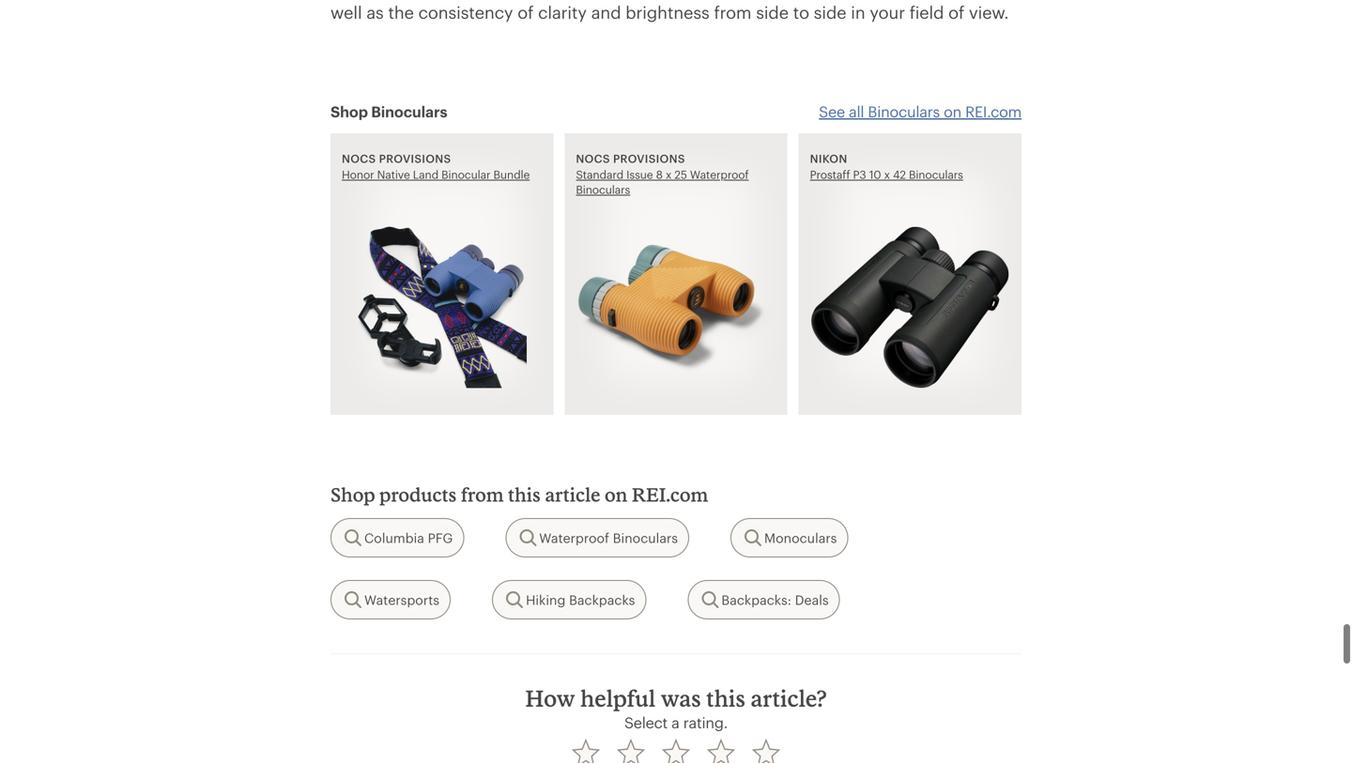Task type: locate. For each thing, give the bounding box(es) containing it.
prostaff p3 10 x 42 binoculars link
[[810, 167, 1010, 182]]

1 horizontal spatial this
[[706, 685, 746, 712]]

1 horizontal spatial nocs
[[576, 152, 610, 165]]

shop for shop binoculars
[[331, 103, 368, 120]]

backpacks: deals link
[[688, 580, 840, 620]]

class image inside monoculars link
[[742, 527, 764, 549]]

watersports link
[[331, 580, 451, 620]]

binoculars inside waterproof binoculars link
[[613, 530, 678, 545]]

2 x from the left
[[884, 167, 890, 181]]

see
[[819, 103, 845, 120]]

binoculars right all
[[868, 103, 940, 120]]

0 horizontal spatial provisions
[[379, 152, 451, 165]]

class image inside backpacks: deals link
[[699, 589, 722, 611]]

class image for columbia
[[342, 527, 364, 549]]

shop up columbia in the bottom left of the page
[[331, 483, 375, 506]]

honor native land binocular bundle link
[[342, 167, 542, 182]]

nocs
[[342, 152, 376, 165], [576, 152, 610, 165]]

products
[[379, 483, 457, 506]]

2 horizontal spatial class image
[[699, 589, 722, 611]]

binoculars up nocs provisions honor native land binocular bundle
[[371, 103, 447, 120]]

1 shop from the top
[[331, 103, 368, 120]]

provisions up issue
[[613, 152, 685, 165]]

very useful element
[[706, 738, 736, 763]]

binocular
[[441, 167, 491, 181]]

0 vertical spatial this
[[508, 483, 541, 506]]

nocs for nocs provisions honor native land binocular bundle
[[342, 152, 376, 165]]

this for was
[[706, 685, 746, 712]]

provisions for issue
[[613, 152, 685, 165]]

2 shop from the top
[[331, 483, 375, 506]]

1 horizontal spatial class image
[[503, 589, 526, 611]]

1 nocs from the left
[[342, 152, 376, 165]]

1 horizontal spatial on
[[944, 103, 962, 120]]

x
[[666, 167, 672, 181], [884, 167, 890, 181]]

class image up 'backpacks:'
[[742, 527, 764, 549]]

class image inside watersports link
[[342, 589, 364, 611]]

rei.com
[[965, 103, 1022, 120], [632, 483, 708, 506]]

nocs inside nocs provisions standard issue 8 x 25 waterproof binoculars
[[576, 152, 610, 165]]

this right from
[[508, 483, 541, 506]]

class image inside waterproof binoculars link
[[517, 527, 539, 549]]

binoculars down standard
[[576, 182, 630, 196]]

0 vertical spatial rei.com
[[965, 103, 1022, 120]]

bundle
[[493, 167, 530, 181]]

provisions
[[379, 152, 451, 165], [613, 152, 685, 165]]

nocs inside nocs provisions honor native land binocular bundle
[[342, 152, 376, 165]]

waterproof inside nocs provisions standard issue 8 x 25 waterproof binoculars
[[690, 167, 749, 181]]

select a rating.
[[624, 714, 728, 731]]

0 horizontal spatial on
[[605, 483, 628, 506]]

2 nocs from the left
[[576, 152, 610, 165]]

provisions inside nocs provisions honor native land binocular bundle
[[379, 152, 451, 165]]

1 x from the left
[[666, 167, 672, 181]]

nocs provisions honor native land binocular bundle
[[342, 152, 530, 181]]

1 vertical spatial rei.com
[[632, 483, 708, 506]]

shop up honor
[[331, 103, 368, 120]]

provisions up 'land'
[[379, 152, 451, 165]]

prostaff
[[810, 167, 850, 181]]

shop
[[331, 103, 368, 120], [331, 483, 375, 506]]

1 vertical spatial this
[[706, 685, 746, 712]]

waterproof down 'article'
[[539, 530, 609, 545]]

hiking backpacks link
[[492, 580, 646, 620]]

0 horizontal spatial waterproof
[[539, 530, 609, 545]]

0 horizontal spatial this
[[508, 483, 541, 506]]

2 provisions from the left
[[613, 152, 685, 165]]

1 horizontal spatial x
[[884, 167, 890, 181]]

1 horizontal spatial rei.com
[[965, 103, 1022, 120]]

monoculars
[[764, 530, 837, 545]]

nocs for nocs provisions standard issue 8 x 25 waterproof binoculars
[[576, 152, 610, 165]]

1 horizontal spatial provisions
[[613, 152, 685, 165]]

1 vertical spatial on
[[605, 483, 628, 506]]

binoculars inside nikon prostaff p3 10 x 42 binoculars
[[909, 167, 963, 181]]

binoculars right 42
[[909, 167, 963, 181]]

rating.
[[683, 714, 728, 731]]

shop products from this article on rei.com element
[[331, 483, 1022, 631]]

waterproof binoculars link
[[505, 518, 689, 558]]

p3
[[853, 167, 866, 181]]

x right 10
[[884, 167, 890, 181]]

somewhat useful image
[[616, 738, 646, 763]]

binoculars
[[371, 103, 447, 120], [868, 103, 940, 120], [909, 167, 963, 181], [576, 182, 630, 196], [613, 530, 678, 545]]

waterproof right the 25
[[690, 167, 749, 181]]

how helpful was this article?
[[525, 685, 827, 712]]

nikon
[[810, 152, 848, 165]]

on
[[944, 103, 962, 120], [605, 483, 628, 506]]

backpacks:
[[722, 592, 792, 607]]

0 horizontal spatial class image
[[342, 589, 364, 611]]

nocs up honor
[[342, 152, 376, 165]]

provisions inside nocs provisions standard issue 8 x 25 waterproof binoculars
[[613, 152, 685, 165]]

binoculars up backpacks
[[613, 530, 678, 545]]

class image down columbia in the bottom left of the page
[[342, 589, 364, 611]]

land
[[413, 167, 439, 181]]

nocs up standard
[[576, 152, 610, 165]]

this
[[508, 483, 541, 506], [706, 685, 746, 712]]

see all binoculars on rei.com link
[[819, 101, 1022, 122]]

10
[[869, 167, 881, 181]]

0 vertical spatial waterproof
[[690, 167, 749, 181]]

1 horizontal spatial class image
[[517, 527, 539, 549]]

class image
[[342, 527, 364, 549], [517, 527, 539, 549], [699, 589, 722, 611]]

this up rating.
[[706, 685, 746, 712]]

hiking
[[526, 592, 566, 607]]

1 vertical spatial waterproof
[[539, 530, 609, 545]]

0 horizontal spatial nocs
[[342, 152, 376, 165]]

was
[[661, 685, 701, 712]]

1 provisions from the left
[[379, 152, 451, 165]]

x right 8
[[666, 167, 672, 181]]

1 horizontal spatial waterproof
[[690, 167, 749, 181]]

pfg
[[428, 530, 453, 545]]

0 horizontal spatial class image
[[342, 527, 364, 549]]

2 horizontal spatial class image
[[742, 527, 764, 549]]

standard issue 8 x 25 waterproof binoculars link
[[576, 167, 776, 197]]

watersports
[[364, 592, 440, 607]]

native
[[377, 167, 410, 181]]

class image left backpacks
[[503, 589, 526, 611]]

0 vertical spatial shop
[[331, 103, 368, 120]]

class image inside columbia pfg 'link'
[[342, 527, 364, 549]]

not at all useful element
[[571, 738, 601, 763]]

class image
[[742, 527, 764, 549], [342, 589, 364, 611], [503, 589, 526, 611]]

1 vertical spatial shop
[[331, 483, 375, 506]]

waterproof
[[690, 167, 749, 181], [539, 530, 609, 545]]

0 horizontal spatial rei.com
[[632, 483, 708, 506]]

on right 'article'
[[605, 483, 628, 506]]

on up prostaff p3 10 x 42 binoculars link
[[944, 103, 962, 120]]

0 horizontal spatial x
[[666, 167, 672, 181]]

class image inside hiking backpacks link
[[503, 589, 526, 611]]

how
[[525, 685, 575, 712]]



Task type: describe. For each thing, give the bounding box(es) containing it.
42
[[893, 167, 906, 181]]

honor
[[342, 167, 374, 181]]

class image for backpacks:
[[699, 589, 722, 611]]

backpacks
[[569, 592, 635, 607]]

useful element
[[661, 738, 691, 763]]

nocs provisions standard issue 8 x 25 waterproof binoculars
[[576, 152, 749, 196]]

backpacks: deals
[[722, 592, 829, 607]]

extremely useful image
[[751, 738, 781, 763]]

25
[[674, 167, 687, 181]]

class image for watersports
[[342, 589, 364, 611]]

class image for monoculars
[[742, 527, 764, 549]]

binoculars inside nocs provisions standard issue 8 x 25 waterproof binoculars
[[576, 182, 630, 196]]

shop for shop products from this article on rei.com
[[331, 483, 375, 506]]

this for from
[[508, 483, 541, 506]]

waterproof inside shop products from this article on rei.com element
[[539, 530, 609, 545]]

extremely useful element
[[751, 738, 781, 763]]

waterproof binoculars
[[539, 530, 678, 545]]

x inside nikon prostaff p3 10 x 42 binoculars
[[884, 167, 890, 181]]

not at all useful image
[[571, 738, 601, 763]]

monoculars link
[[731, 518, 848, 558]]

somewhat useful element
[[616, 738, 646, 763]]

shop products from this article on rei.com
[[331, 483, 708, 506]]

from
[[461, 483, 504, 506]]

deals
[[795, 592, 829, 607]]

columbia pfg link
[[331, 518, 464, 558]]

a
[[672, 714, 680, 731]]

class image for hiking backpacks
[[503, 589, 526, 611]]

shop binoculars
[[331, 103, 447, 120]]

x inside nocs provisions standard issue 8 x 25 waterproof binoculars
[[666, 167, 672, 181]]

8
[[656, 167, 663, 181]]

columbia pfg
[[364, 530, 453, 545]]

columbia
[[364, 530, 424, 545]]

article
[[545, 483, 600, 506]]

all
[[849, 103, 864, 120]]

useful image
[[661, 738, 691, 763]]

very useful image
[[706, 738, 736, 763]]

standard
[[576, 167, 624, 181]]

hiking backpacks
[[526, 592, 635, 607]]

class image for waterproof
[[517, 527, 539, 549]]

issue
[[626, 167, 653, 181]]

helpful
[[580, 685, 656, 712]]

nikon prostaff p3 10 x 42 binoculars
[[810, 152, 963, 181]]

provisions for native
[[379, 152, 451, 165]]

article?
[[751, 685, 827, 712]]

binoculars inside see all binoculars on rei.com link
[[868, 103, 940, 120]]

0 vertical spatial on
[[944, 103, 962, 120]]

see all binoculars on rei.com
[[819, 103, 1022, 120]]

select
[[624, 714, 668, 731]]



Task type: vqa. For each thing, say whether or not it's contained in the screenshot.
the Backpacks: Deals
yes



